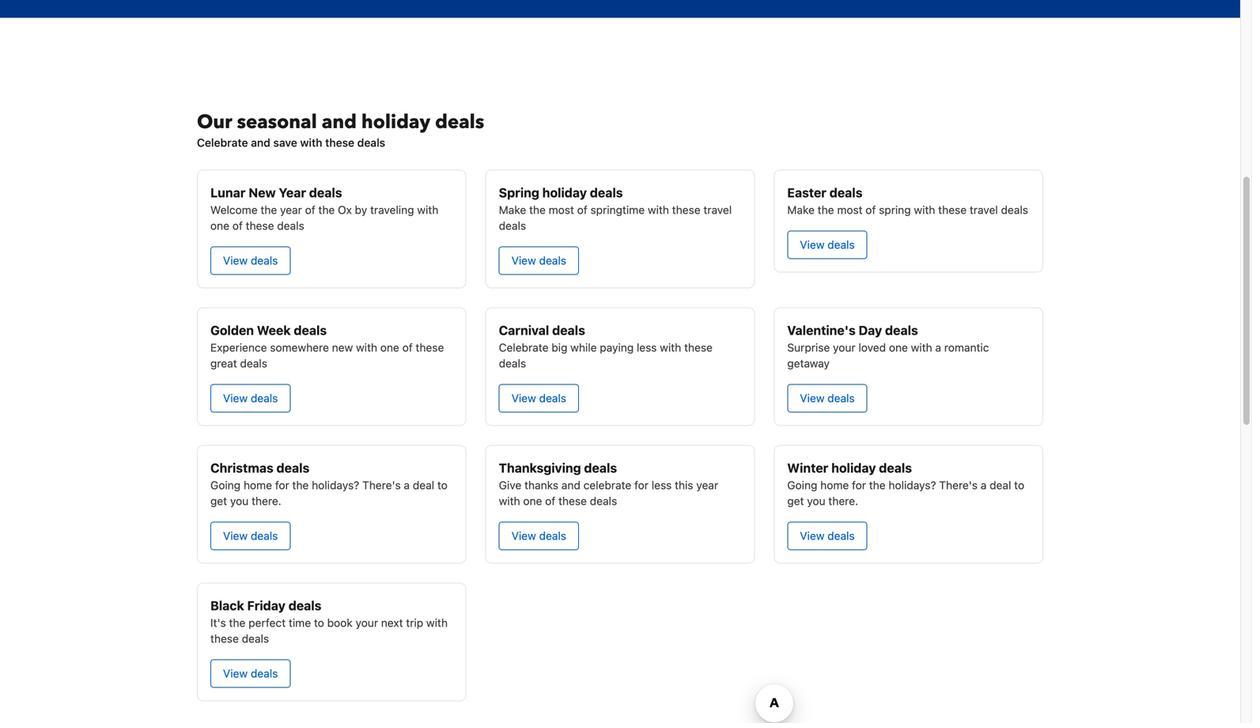 Task type: describe. For each thing, give the bounding box(es) containing it.
our seasonal and holiday deals celebrate and save with these deals
[[197, 109, 484, 149]]

view deals for surprise
[[800, 392, 855, 405]]

for inside christmas deals going home for the holidays? there's a deal to get you there.
[[275, 479, 289, 492]]

with inside lunar new year deals welcome the year of the ox by traveling with one of these deals
[[417, 203, 439, 216]]

view deals link for experience
[[210, 384, 291, 413]]

view deals link for going
[[788, 522, 868, 550]]

springtime
[[591, 203, 645, 216]]

big
[[552, 341, 568, 354]]

next
[[381, 616, 403, 629]]

view for experience
[[223, 392, 248, 405]]

winter
[[788, 460, 829, 475]]

a for christmas deals
[[404, 479, 410, 492]]

book
[[327, 616, 353, 629]]

black
[[210, 598, 244, 613]]

welcome
[[210, 203, 258, 216]]

1 horizontal spatial and
[[322, 109, 357, 135]]

christmas
[[210, 460, 274, 475]]

view deals link for big
[[499, 384, 579, 413]]

holiday for winter
[[832, 460, 876, 475]]

black friday deals it's the perfect time to book your next trip with these deals
[[210, 598, 448, 645]]

home inside winter holiday deals going home for the holidays? there's a deal to get you there.
[[821, 479, 849, 492]]

perfect
[[249, 616, 286, 629]]

with inside 'our seasonal and holiday deals celebrate and save with these deals'
[[300, 136, 322, 149]]

view for the
[[800, 238, 825, 251]]

while
[[571, 341, 597, 354]]

of down welcome in the left of the page
[[232, 219, 243, 232]]

week
[[257, 323, 291, 338]]

valentine's day deals surprise your loved one with a romantic getaway
[[788, 323, 989, 370]]

view for deals
[[223, 254, 248, 267]]

the inside winter holiday deals going home for the holidays? there's a deal to get you there.
[[869, 479, 886, 492]]

deal inside christmas deals going home for the holidays? there's a deal to get you there.
[[413, 479, 435, 492]]

there. inside christmas deals going home for the holidays? there's a deal to get you there.
[[252, 494, 282, 508]]

of inside easter deals make the most of spring with these travel deals
[[866, 203, 876, 216]]

holidays? inside christmas deals going home for the holidays? there's a deal to get you there.
[[312, 479, 359, 492]]

holiday inside 'our seasonal and holiday deals celebrate and save with these deals'
[[362, 109, 431, 135]]

you inside winter holiday deals going home for the holidays? there's a deal to get you there.
[[807, 494, 826, 508]]

easter deals make the most of spring with these travel deals
[[788, 185, 1029, 216]]

easter
[[788, 185, 827, 200]]

carnival deals celebrate big while paying less with these deals
[[499, 323, 713, 370]]

view deals for deals
[[223, 254, 278, 267]]

christmas deals going home for the holidays? there's a deal to get you there.
[[210, 460, 448, 508]]

there's inside winter holiday deals going home for the holidays? there's a deal to get you there.
[[940, 479, 978, 492]]

golden
[[210, 323, 254, 338]]

get inside christmas deals going home for the holidays? there's a deal to get you there.
[[210, 494, 227, 508]]

these inside black friday deals it's the perfect time to book your next trip with these deals
[[210, 632, 239, 645]]

these inside thanksgiving deals give thanks and celebrate for less this year with one of these deals
[[559, 494, 587, 508]]

these inside carnival deals celebrate big while paying less with these deals
[[684, 341, 713, 354]]

going inside christmas deals going home for the holidays? there's a deal to get you there.
[[210, 479, 241, 492]]

a for valentine's day deals
[[936, 341, 942, 354]]

make inside 'spring holiday deals make the most of springtime with these travel deals'
[[499, 203, 526, 216]]

year
[[279, 185, 306, 200]]

view for big
[[512, 392, 536, 405]]

with inside carnival deals celebrate big while paying less with these deals
[[660, 341, 681, 354]]

view deals link for surprise
[[788, 384, 868, 413]]

of inside 'spring holiday deals make the most of springtime with these travel deals'
[[577, 203, 588, 216]]

winter holiday deals going home for the holidays? there's a deal to get you there.
[[788, 460, 1025, 508]]

make inside easter deals make the most of spring with these travel deals
[[788, 203, 815, 216]]

it's
[[210, 616, 226, 629]]

celebrate inside carnival deals celebrate big while paying less with these deals
[[499, 341, 549, 354]]

day
[[859, 323, 882, 338]]

the inside christmas deals going home for the holidays? there's a deal to get you there.
[[292, 479, 309, 492]]

spring
[[499, 185, 540, 200]]

0 horizontal spatial and
[[251, 136, 270, 149]]

these inside easter deals make the most of spring with these travel deals
[[939, 203, 967, 216]]

loved
[[859, 341, 886, 354]]

less inside thanksgiving deals give thanks and celebrate for less this year with one of these deals
[[652, 479, 672, 492]]

view deals link for deals
[[210, 246, 291, 275]]

year inside thanksgiving deals give thanks and celebrate for less this year with one of these deals
[[697, 479, 719, 492]]

to inside christmas deals going home for the holidays? there's a deal to get you there.
[[437, 479, 448, 492]]

these inside lunar new year deals welcome the year of the ox by traveling with one of these deals
[[246, 219, 274, 232]]

view deals for going
[[800, 529, 855, 542]]

your inside black friday deals it's the perfect time to book your next trip with these deals
[[356, 616, 378, 629]]

friday
[[247, 598, 286, 613]]

view for going
[[800, 529, 825, 542]]

the inside easter deals make the most of spring with these travel deals
[[818, 203, 834, 216]]

deals inside christmas deals going home for the holidays? there's a deal to get you there.
[[277, 460, 310, 475]]

golden week deals experience somewhere new with one of these great deals
[[210, 323, 444, 370]]

of inside thanksgiving deals give thanks and celebrate for less this year with one of these deals
[[545, 494, 556, 508]]

going inside winter holiday deals going home for the holidays? there's a deal to get you there.
[[788, 479, 818, 492]]

view for make
[[512, 254, 536, 267]]

with inside valentine's day deals surprise your loved one with a romantic getaway
[[911, 341, 933, 354]]

with inside thanksgiving deals give thanks and celebrate for less this year with one of these deals
[[499, 494, 520, 508]]

get inside winter holiday deals going home for the holidays? there's a deal to get you there.
[[788, 494, 804, 508]]

experience
[[210, 341, 267, 354]]

view deals for big
[[512, 392, 567, 405]]

view deals link for make
[[499, 246, 579, 275]]

to inside winter holiday deals going home for the holidays? there's a deal to get you there.
[[1015, 479, 1025, 492]]

deals inside winter holiday deals going home for the holidays? there's a deal to get you there.
[[879, 460, 912, 475]]

new
[[332, 341, 353, 354]]

these inside 'our seasonal and holiday deals celebrate and save with these deals'
[[325, 136, 355, 149]]



Task type: vqa. For each thing, say whether or not it's contained in the screenshot.
the these
yes



Task type: locate. For each thing, give the bounding box(es) containing it.
0 vertical spatial holiday
[[362, 109, 431, 135]]

give
[[499, 479, 522, 492]]

new
[[249, 185, 276, 200]]

view deals link for thanks
[[499, 522, 579, 550]]

2 you from the left
[[807, 494, 826, 508]]

your left 'next'
[[356, 616, 378, 629]]

going down the winter at the bottom right of page
[[788, 479, 818, 492]]

view deals link down thanks
[[499, 522, 579, 550]]

year down the year at left
[[280, 203, 302, 216]]

1 horizontal spatial holidays?
[[889, 479, 937, 492]]

1 horizontal spatial for
[[635, 479, 649, 492]]

view deals down the easter
[[800, 238, 855, 251]]

0 horizontal spatial for
[[275, 479, 289, 492]]

celebrate down carnival
[[499, 341, 549, 354]]

view for home
[[223, 529, 248, 542]]

make down spring
[[499, 203, 526, 216]]

one right loved
[[889, 341, 908, 354]]

2 holidays? from the left
[[889, 479, 937, 492]]

view down christmas
[[223, 529, 248, 542]]

1 horizontal spatial there.
[[829, 494, 859, 508]]

0 horizontal spatial travel
[[704, 203, 732, 216]]

2 there. from the left
[[829, 494, 859, 508]]

1 horizontal spatial most
[[837, 203, 863, 216]]

view for it's
[[223, 667, 248, 680]]

you inside christmas deals going home for the holidays? there's a deal to get you there.
[[230, 494, 249, 508]]

view down carnival
[[512, 392, 536, 405]]

get down the winter at the bottom right of page
[[788, 494, 804, 508]]

one
[[210, 219, 229, 232], [380, 341, 399, 354], [889, 341, 908, 354], [523, 494, 542, 508]]

of down the year at left
[[305, 203, 315, 216]]

of down thanks
[[545, 494, 556, 508]]

2 travel from the left
[[970, 203, 998, 216]]

view deals link for home
[[210, 522, 291, 550]]

view deals down spring
[[512, 254, 567, 267]]

get down christmas
[[210, 494, 227, 508]]

travel inside easter deals make the most of spring with these travel deals
[[970, 203, 998, 216]]

1 horizontal spatial to
[[437, 479, 448, 492]]

with inside 'spring holiday deals make the most of springtime with these travel deals'
[[648, 203, 669, 216]]

1 make from the left
[[499, 203, 526, 216]]

of right new
[[402, 341, 413, 354]]

celebrate down our
[[197, 136, 248, 149]]

1 holidays? from the left
[[312, 479, 359, 492]]

2 horizontal spatial to
[[1015, 479, 1025, 492]]

view deals down welcome in the left of the page
[[223, 254, 278, 267]]

2 vertical spatial and
[[562, 479, 581, 492]]

home down the winter at the bottom right of page
[[821, 479, 849, 492]]

home
[[244, 479, 272, 492], [821, 479, 849, 492]]

view down welcome in the left of the page
[[223, 254, 248, 267]]

with down give
[[499, 494, 520, 508]]

0 horizontal spatial going
[[210, 479, 241, 492]]

the
[[261, 203, 277, 216], [318, 203, 335, 216], [529, 203, 546, 216], [818, 203, 834, 216], [292, 479, 309, 492], [869, 479, 886, 492], [229, 616, 246, 629]]

there's inside christmas deals going home for the holidays? there's a deal to get you there.
[[362, 479, 401, 492]]

lunar new year deals welcome the year of the ox by traveling with one of these deals
[[210, 185, 439, 232]]

0 vertical spatial and
[[322, 109, 357, 135]]

1 there. from the left
[[252, 494, 282, 508]]

somewhere
[[270, 341, 329, 354]]

with inside easter deals make the most of spring with these travel deals
[[914, 203, 936, 216]]

1 vertical spatial your
[[356, 616, 378, 629]]

make down the easter
[[788, 203, 815, 216]]

thanksgiving
[[499, 460, 581, 475]]

holidays?
[[312, 479, 359, 492], [889, 479, 937, 492]]

0 horizontal spatial your
[[356, 616, 378, 629]]

of inside golden week deals experience somewhere new with one of these great deals
[[402, 341, 413, 354]]

lunar
[[210, 185, 246, 200]]

view down the winter at the bottom right of page
[[800, 529, 825, 542]]

view down "getaway"
[[800, 392, 825, 405]]

surprise
[[788, 341, 830, 354]]

your inside valentine's day deals surprise your loved one with a romantic getaway
[[833, 341, 856, 354]]

travel inside 'spring holiday deals make the most of springtime with these travel deals'
[[704, 203, 732, 216]]

view down give
[[512, 529, 536, 542]]

0 vertical spatial your
[[833, 341, 856, 354]]

seasonal
[[237, 109, 317, 135]]

1 deal from the left
[[413, 479, 435, 492]]

view deals link
[[788, 231, 868, 259], [210, 246, 291, 275], [499, 246, 579, 275], [210, 384, 291, 413], [499, 384, 579, 413], [788, 384, 868, 413], [210, 522, 291, 550], [499, 522, 579, 550], [788, 522, 868, 550], [210, 659, 291, 688]]

holiday
[[362, 109, 431, 135], [543, 185, 587, 200], [832, 460, 876, 475]]

view deals link down perfect
[[210, 659, 291, 688]]

1 horizontal spatial your
[[833, 341, 856, 354]]

less
[[637, 341, 657, 354], [652, 479, 672, 492]]

paying
[[600, 341, 634, 354]]

0 horizontal spatial home
[[244, 479, 272, 492]]

going down christmas
[[210, 479, 241, 492]]

and inside thanksgiving deals give thanks and celebrate for less this year with one of these deals
[[562, 479, 581, 492]]

view deals for make
[[512, 254, 567, 267]]

1 horizontal spatial celebrate
[[499, 341, 549, 354]]

these inside golden week deals experience somewhere new with one of these great deals
[[416, 341, 444, 354]]

view deals down perfect
[[223, 667, 278, 680]]

these
[[325, 136, 355, 149], [672, 203, 701, 216], [939, 203, 967, 216], [246, 219, 274, 232], [416, 341, 444, 354], [684, 341, 713, 354], [559, 494, 587, 508], [210, 632, 239, 645]]

deal inside winter holiday deals going home for the holidays? there's a deal to get you there.
[[990, 479, 1012, 492]]

deals
[[435, 109, 484, 135], [357, 136, 385, 149], [309, 185, 342, 200], [590, 185, 623, 200], [830, 185, 863, 200], [1001, 203, 1029, 216], [277, 219, 304, 232], [499, 219, 526, 232], [828, 238, 855, 251], [251, 254, 278, 267], [539, 254, 567, 267], [294, 323, 327, 338], [552, 323, 585, 338], [885, 323, 918, 338], [240, 357, 267, 370], [499, 357, 526, 370], [251, 392, 278, 405], [539, 392, 567, 405], [828, 392, 855, 405], [277, 460, 310, 475], [584, 460, 617, 475], [879, 460, 912, 475], [590, 494, 617, 508], [251, 529, 278, 542], [539, 529, 567, 542], [828, 529, 855, 542], [289, 598, 322, 613], [242, 632, 269, 645], [251, 667, 278, 680]]

deal
[[413, 479, 435, 492], [990, 479, 1012, 492]]

one inside thanksgiving deals give thanks and celebrate for less this year with one of these deals
[[523, 494, 542, 508]]

2 for from the left
[[635, 479, 649, 492]]

1 most from the left
[[549, 203, 574, 216]]

2 get from the left
[[788, 494, 804, 508]]

thanksgiving deals give thanks and celebrate for less this year with one of these deals
[[499, 460, 719, 508]]

0 horizontal spatial to
[[314, 616, 324, 629]]

of left springtime
[[577, 203, 588, 216]]

0 horizontal spatial there.
[[252, 494, 282, 508]]

carnival
[[499, 323, 549, 338]]

0 vertical spatial celebrate
[[197, 136, 248, 149]]

travel
[[704, 203, 732, 216], [970, 203, 998, 216]]

holidays? inside winter holiday deals going home for the holidays? there's a deal to get you there.
[[889, 479, 937, 492]]

view deals link down spring
[[499, 246, 579, 275]]

with right traveling
[[417, 203, 439, 216]]

most inside easter deals make the most of spring with these travel deals
[[837, 203, 863, 216]]

view deals link down welcome in the left of the page
[[210, 246, 291, 275]]

1 you from the left
[[230, 494, 249, 508]]

0 horizontal spatial deal
[[413, 479, 435, 492]]

to inside black friday deals it's the perfect time to book your next trip with these deals
[[314, 616, 324, 629]]

holiday inside winter holiday deals going home for the holidays? there's a deal to get you there.
[[832, 460, 876, 475]]

home down christmas
[[244, 479, 272, 492]]

1 vertical spatial and
[[251, 136, 270, 149]]

1 vertical spatial year
[[697, 479, 719, 492]]

and
[[322, 109, 357, 135], [251, 136, 270, 149], [562, 479, 581, 492]]

with inside golden week deals experience somewhere new with one of these great deals
[[356, 341, 378, 354]]

less right paying
[[637, 341, 657, 354]]

of
[[305, 203, 315, 216], [577, 203, 588, 216], [866, 203, 876, 216], [232, 219, 243, 232], [402, 341, 413, 354], [545, 494, 556, 508]]

3 for from the left
[[852, 479, 866, 492]]

2 horizontal spatial and
[[562, 479, 581, 492]]

for inside winter holiday deals going home for the holidays? there's a deal to get you there.
[[852, 479, 866, 492]]

our
[[197, 109, 232, 135]]

view deals down christmas
[[223, 529, 278, 542]]

you down the winter at the bottom right of page
[[807, 494, 826, 508]]

holiday for spring
[[543, 185, 587, 200]]

thanks
[[525, 479, 559, 492]]

trip
[[406, 616, 423, 629]]

one inside lunar new year deals welcome the year of the ox by traveling with one of these deals
[[210, 219, 229, 232]]

1 for from the left
[[275, 479, 289, 492]]

view down the easter
[[800, 238, 825, 251]]

view deals for experience
[[223, 392, 278, 405]]

most
[[549, 203, 574, 216], [837, 203, 863, 216]]

less left this
[[652, 479, 672, 492]]

year inside lunar new year deals welcome the year of the ox by traveling with one of these deals
[[280, 203, 302, 216]]

with right spring
[[914, 203, 936, 216]]

with
[[300, 136, 322, 149], [417, 203, 439, 216], [648, 203, 669, 216], [914, 203, 936, 216], [356, 341, 378, 354], [660, 341, 681, 354], [911, 341, 933, 354], [499, 494, 520, 508], [426, 616, 448, 629]]

and right thanks
[[562, 479, 581, 492]]

a
[[936, 341, 942, 354], [404, 479, 410, 492], [981, 479, 987, 492]]

one right new
[[380, 341, 399, 354]]

spring
[[879, 203, 911, 216]]

the inside 'spring holiday deals make the most of springtime with these travel deals'
[[529, 203, 546, 216]]

1 vertical spatial less
[[652, 479, 672, 492]]

2 most from the left
[[837, 203, 863, 216]]

view for surprise
[[800, 392, 825, 405]]

view deals link down the winter at the bottom right of page
[[788, 522, 868, 550]]

view deals for it's
[[223, 667, 278, 680]]

there's
[[362, 479, 401, 492], [940, 479, 978, 492]]

this
[[675, 479, 694, 492]]

time
[[289, 616, 311, 629]]

most left spring
[[837, 203, 863, 216]]

the inside black friday deals it's the perfect time to book your next trip with these deals
[[229, 616, 246, 629]]

home inside christmas deals going home for the holidays? there's a deal to get you there.
[[244, 479, 272, 492]]

get
[[210, 494, 227, 508], [788, 494, 804, 508]]

celebrate
[[584, 479, 632, 492]]

1 horizontal spatial there's
[[940, 479, 978, 492]]

0 vertical spatial less
[[637, 341, 657, 354]]

less inside carnival deals celebrate big while paying less with these deals
[[637, 341, 657, 354]]

these inside 'spring holiday deals make the most of springtime with these travel deals'
[[672, 203, 701, 216]]

2 horizontal spatial for
[[852, 479, 866, 492]]

1 horizontal spatial make
[[788, 203, 815, 216]]

traveling
[[370, 203, 414, 216]]

view deals down the winter at the bottom right of page
[[800, 529, 855, 542]]

and left the save
[[251, 136, 270, 149]]

valentine's
[[788, 323, 856, 338]]

1 horizontal spatial travel
[[970, 203, 998, 216]]

view down the it's
[[223, 667, 248, 680]]

2 make from the left
[[788, 203, 815, 216]]

you
[[230, 494, 249, 508], [807, 494, 826, 508]]

with right new
[[356, 341, 378, 354]]

view deals link down christmas
[[210, 522, 291, 550]]

to
[[437, 479, 448, 492], [1015, 479, 1025, 492], [314, 616, 324, 629]]

view deals for home
[[223, 529, 278, 542]]

save
[[273, 136, 297, 149]]

0 horizontal spatial there's
[[362, 479, 401, 492]]

your left loved
[[833, 341, 856, 354]]

with inside black friday deals it's the perfect time to book your next trip with these deals
[[426, 616, 448, 629]]

view deals link down "getaway"
[[788, 384, 868, 413]]

view deals down thanks
[[512, 529, 567, 542]]

2 there's from the left
[[940, 479, 978, 492]]

year right this
[[697, 479, 719, 492]]

0 horizontal spatial celebrate
[[197, 136, 248, 149]]

1 horizontal spatial year
[[697, 479, 719, 492]]

holiday inside 'spring holiday deals make the most of springtime with these travel deals'
[[543, 185, 587, 200]]

1 horizontal spatial home
[[821, 479, 849, 492]]

view down great
[[223, 392, 248, 405]]

0 horizontal spatial most
[[549, 203, 574, 216]]

deals inside valentine's day deals surprise your loved one with a romantic getaway
[[885, 323, 918, 338]]

great
[[210, 357, 237, 370]]

view deals
[[800, 238, 855, 251], [223, 254, 278, 267], [512, 254, 567, 267], [223, 392, 278, 405], [512, 392, 567, 405], [800, 392, 855, 405], [223, 529, 278, 542], [512, 529, 567, 542], [800, 529, 855, 542], [223, 667, 278, 680]]

0 horizontal spatial make
[[499, 203, 526, 216]]

view deals down great
[[223, 392, 278, 405]]

view deals for thanks
[[512, 529, 567, 542]]

1 horizontal spatial a
[[936, 341, 942, 354]]

most left springtime
[[549, 203, 574, 216]]

0 horizontal spatial get
[[210, 494, 227, 508]]

celebrate inside 'our seasonal and holiday deals celebrate and save with these deals'
[[197, 136, 248, 149]]

view
[[800, 238, 825, 251], [223, 254, 248, 267], [512, 254, 536, 267], [223, 392, 248, 405], [512, 392, 536, 405], [800, 392, 825, 405], [223, 529, 248, 542], [512, 529, 536, 542], [800, 529, 825, 542], [223, 667, 248, 680]]

view deals for the
[[800, 238, 855, 251]]

view deals link down the easter
[[788, 231, 868, 259]]

2 home from the left
[[821, 479, 849, 492]]

view deals link for it's
[[210, 659, 291, 688]]

2 going from the left
[[788, 479, 818, 492]]

one down thanks
[[523, 494, 542, 508]]

with left romantic
[[911, 341, 933, 354]]

ox
[[338, 203, 352, 216]]

romantic
[[945, 341, 989, 354]]

with right trip
[[426, 616, 448, 629]]

view deals link for the
[[788, 231, 868, 259]]

most inside 'spring holiday deals make the most of springtime with these travel deals'
[[549, 203, 574, 216]]

0 horizontal spatial holidays?
[[312, 479, 359, 492]]

1 horizontal spatial get
[[788, 494, 804, 508]]

view deals down big
[[512, 392, 567, 405]]

1 home from the left
[[244, 479, 272, 492]]

one inside golden week deals experience somewhere new with one of these great deals
[[380, 341, 399, 354]]

with right paying
[[660, 341, 681, 354]]

0 horizontal spatial you
[[230, 494, 249, 508]]

0 horizontal spatial holiday
[[362, 109, 431, 135]]

1 travel from the left
[[704, 203, 732, 216]]

1 horizontal spatial holiday
[[543, 185, 587, 200]]

view down spring
[[512, 254, 536, 267]]

for
[[275, 479, 289, 492], [635, 479, 649, 492], [852, 479, 866, 492]]

with right springtime
[[648, 203, 669, 216]]

2 horizontal spatial holiday
[[832, 460, 876, 475]]

1 horizontal spatial going
[[788, 479, 818, 492]]

a inside winter holiday deals going home for the holidays? there's a deal to get you there.
[[981, 479, 987, 492]]

getaway
[[788, 357, 830, 370]]

make
[[499, 203, 526, 216], [788, 203, 815, 216]]

0 vertical spatial year
[[280, 203, 302, 216]]

year
[[280, 203, 302, 216], [697, 479, 719, 492]]

there.
[[252, 494, 282, 508], [829, 494, 859, 508]]

spring holiday deals make the most of springtime with these travel deals
[[499, 185, 732, 232]]

0 horizontal spatial year
[[280, 203, 302, 216]]

and right seasonal
[[322, 109, 357, 135]]

1 horizontal spatial you
[[807, 494, 826, 508]]

with right the save
[[300, 136, 322, 149]]

2 horizontal spatial a
[[981, 479, 987, 492]]

view deals link down big
[[499, 384, 579, 413]]

view for thanks
[[512, 529, 536, 542]]

a inside christmas deals going home for the holidays? there's a deal to get you there.
[[404, 479, 410, 492]]

1 vertical spatial holiday
[[543, 185, 587, 200]]

1 horizontal spatial deal
[[990, 479, 1012, 492]]

there. inside winter holiday deals going home for the holidays? there's a deal to get you there.
[[829, 494, 859, 508]]

2 deal from the left
[[990, 479, 1012, 492]]

2 vertical spatial holiday
[[832, 460, 876, 475]]

1 going from the left
[[210, 479, 241, 492]]

you down christmas
[[230, 494, 249, 508]]

1 vertical spatial celebrate
[[499, 341, 549, 354]]

view deals down "getaway"
[[800, 392, 855, 405]]

celebrate
[[197, 136, 248, 149], [499, 341, 549, 354]]

one down welcome in the left of the page
[[210, 219, 229, 232]]

view deals link down great
[[210, 384, 291, 413]]

of left spring
[[866, 203, 876, 216]]

for inside thanksgiving deals give thanks and celebrate for less this year with one of these deals
[[635, 479, 649, 492]]

0 horizontal spatial a
[[404, 479, 410, 492]]

1 there's from the left
[[362, 479, 401, 492]]

going
[[210, 479, 241, 492], [788, 479, 818, 492]]

by
[[355, 203, 367, 216]]

1 get from the left
[[210, 494, 227, 508]]

a inside valentine's day deals surprise your loved one with a romantic getaway
[[936, 341, 942, 354]]

your
[[833, 341, 856, 354], [356, 616, 378, 629]]

one inside valentine's day deals surprise your loved one with a romantic getaway
[[889, 341, 908, 354]]



